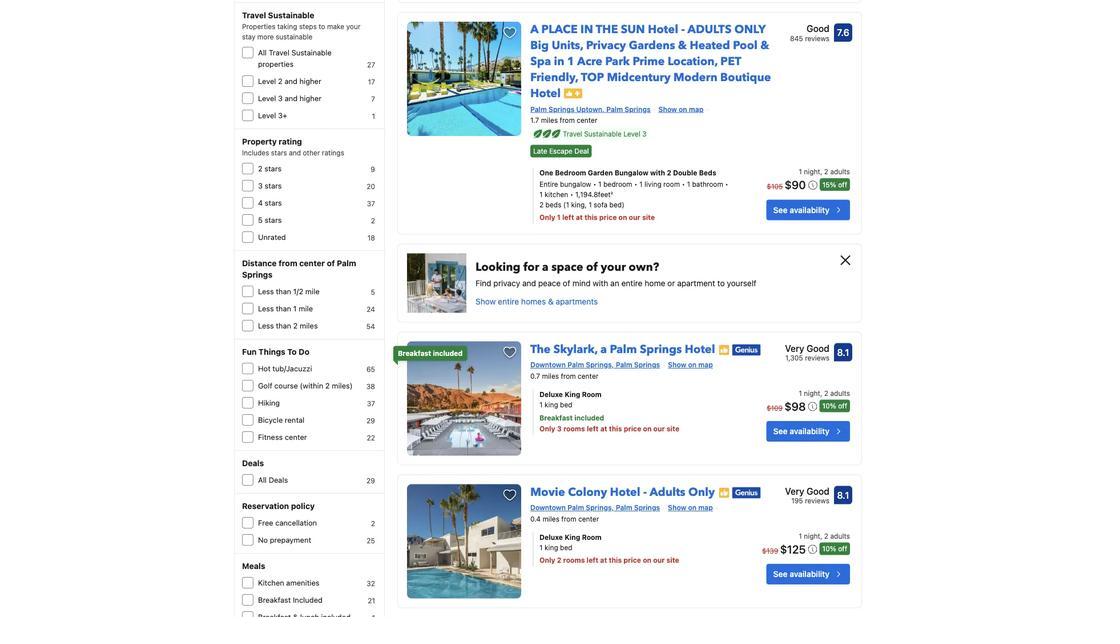 Task type: vqa. For each thing, say whether or not it's contained in the screenshot.


Task type: describe. For each thing, give the bounding box(es) containing it.
1 horizontal spatial of
[[563, 278, 571, 288]]

privacy
[[494, 278, 521, 288]]

top
[[581, 70, 605, 85]]

& inside button
[[548, 297, 554, 306]]

pool
[[734, 38, 758, 53]]

to inside travel sustainable properties taking steps to make your stay more sustainable
[[319, 22, 325, 30]]

park
[[606, 54, 630, 69]]

level for level 2 and higher
[[258, 77, 276, 85]]

4
[[258, 199, 263, 207]]

1.7 miles from center
[[531, 116, 598, 124]]

this inside deluxe king room 1 king bed breakfast included only 3 rooms left at this price on our site
[[610, 425, 623, 433]]

deluxe king room 1 king bed breakfast included only 3 rooms left at this price on our site
[[540, 390, 680, 433]]

rental
[[285, 416, 305, 424]]

availability for only
[[790, 569, 830, 579]]

springs, for colony
[[586, 504, 615, 512]]

miles for the skylark, a palm springs hotel
[[542, 372, 559, 380]]

adults for movie colony hotel - adults only
[[831, 532, 851, 540]]

bicycle rental
[[258, 416, 305, 424]]

scored 7.6 element
[[835, 23, 853, 42]]

fitness
[[258, 433, 283, 441]]

2 up 25
[[371, 519, 375, 527]]

, for movie colony hotel - adults only
[[821, 532, 823, 540]]

1 see availability from the top
[[774, 205, 830, 215]]

from for movie colony hotel - adults only
[[562, 515, 577, 523]]

3 stars
[[258, 181, 282, 190]]

all travel sustainable properties
[[258, 48, 332, 68]]

room for skylark,
[[582, 390, 602, 398]]

beds
[[546, 201, 562, 209]]

reservation
[[242, 501, 289, 511]]

yourself
[[728, 278, 757, 288]]

• down bungalow
[[571, 191, 574, 199]]

1 down beds
[[558, 213, 561, 221]]

miles up do
[[300, 321, 318, 330]]

price inside "one bedroom garden bungalow with 2 double beds entire bungalow • 1 bedroom • 1 living room • 1 bathroom • 1 kitchen • 1,194.8feet² 2 beds (1 king, 1 sofa bed) only 1 left at this price on our site"
[[600, 213, 617, 221]]

springs inside "the skylark, a palm springs hotel" link
[[640, 341, 682, 357]]

properties
[[258, 60, 294, 68]]

pet
[[721, 54, 742, 69]]

in
[[554, 54, 565, 69]]

2 down includes
[[258, 164, 263, 173]]

stars for 5 stars
[[265, 216, 282, 224]]

24
[[367, 305, 375, 313]]

8.1 for movie colony hotel - adults only
[[838, 490, 850, 501]]

the skylark, a palm springs hotel
[[531, 341, 716, 357]]

amenities
[[286, 578, 320, 587]]

palm inside distance from center of palm springs
[[337, 259, 357, 268]]

your inside looking for a space of your own? find privacy and peace of mind with an entire home or apartment to yourself
[[601, 259, 626, 275]]

1 down 1/2
[[293, 304, 297, 313]]

acre
[[578, 54, 603, 69]]

at inside the deluxe king room 1 king bed only 2 rooms left at this price on our site
[[601, 556, 608, 564]]

no prepayment
[[258, 536, 311, 544]]

this inside "one bedroom garden bungalow with 2 double beds entire bungalow • 1 bedroom • 1 living room • 1 bathroom • 1 kitchen • 1,194.8feet² 2 beds (1 king, 1 sofa bed) only 1 left at this price on our site"
[[585, 213, 598, 221]]

our inside "one bedroom garden bungalow with 2 double beds entire bungalow • 1 bedroom • 1 living room • 1 bathroom • 1 kitchen • 1,194.8feet² 2 beds (1 king, 1 sofa bed) only 1 left at this price on our site"
[[629, 213, 641, 221]]

good 845 reviews
[[791, 23, 830, 42]]

heated
[[690, 38, 731, 53]]

bedroom
[[604, 180, 633, 188]]

very good element for only
[[786, 484, 830, 498]]

0.4
[[531, 515, 541, 523]]

uptown,
[[577, 105, 605, 113]]

than for 1
[[276, 304, 291, 313]]

travel inside the all travel sustainable properties
[[269, 48, 290, 57]]

2 down very good 195 reviews
[[825, 532, 829, 540]]

late escape deal
[[534, 147, 589, 155]]

stars for 2 stars
[[265, 164, 282, 173]]

king for skylark,
[[565, 390, 581, 398]]

gardens
[[629, 38, 676, 53]]

travel for travel sustainable level 3
[[563, 130, 583, 138]]

king for colony
[[565, 533, 581, 541]]

property rating includes stars and other ratings
[[242, 137, 344, 157]]

sustainable
[[276, 33, 313, 41]]

king for the
[[545, 401, 559, 409]]

1 see from the top
[[774, 205, 788, 215]]

hiking
[[258, 399, 280, 407]]

downtown palm springs, palm springs for skylark,
[[531, 361, 661, 369]]

bungalow
[[561, 180, 592, 188]]

2 up "18"
[[371, 217, 375, 225]]

the
[[531, 341, 551, 357]]

195
[[792, 497, 804, 505]]

2 horizontal spatial &
[[761, 38, 770, 53]]

level for level 3+
[[258, 111, 276, 120]]

bathroom
[[693, 180, 724, 188]]

breakfast included
[[258, 596, 323, 604]]

higher for level 3 and higher
[[300, 94, 322, 103]]

map for a place in the sun hotel - adults only big units, privacy gardens & heated pool & spa in 1 acre park prime location, pet friendly, top midcentury modern boutique hotel
[[690, 105, 704, 113]]

22
[[367, 434, 375, 442]]

• right the bathroom
[[726, 180, 729, 188]]

7
[[371, 95, 375, 103]]

includes
[[242, 149, 269, 157]]

home
[[645, 278, 666, 288]]

from for the skylark, a palm springs hotel
[[561, 372, 576, 380]]

bungalow
[[615, 169, 649, 177]]

this property is part of our preferred partner program. it's committed to providing excellent service and good value. it'll pay us a higher commission if you make a booking. image for only
[[719, 487, 730, 498]]

3 up 4
[[258, 181, 263, 190]]

hotel up "gardens"
[[648, 22, 679, 37]]

price inside the deluxe king room 1 king bed only 2 rooms left at this price on our site
[[624, 556, 642, 564]]

1 left living
[[640, 180, 643, 188]]

site inside deluxe king room 1 king bed breakfast included only 3 rooms left at this price on our site
[[667, 425, 680, 433]]

less for less than 1/2 mile
[[258, 287, 274, 296]]

1 up $125
[[799, 532, 803, 540]]

1.7
[[531, 116, 539, 124]]

garden
[[588, 169, 613, 177]]

double
[[674, 169, 698, 177]]

palm springs uptown, palm springs
[[531, 105, 651, 113]]

3 up one bedroom garden bungalow with 2 double beds link
[[643, 130, 647, 138]]

room
[[664, 180, 681, 188]]

center for movie colony hotel - adults only
[[579, 515, 599, 523]]

sun
[[621, 22, 646, 37]]

off for hotel
[[839, 402, 848, 410]]

less for less than 2 miles
[[258, 321, 274, 330]]

scored 8.1 element for hotel
[[835, 343, 853, 361]]

2 down less than 1 mile
[[293, 321, 298, 330]]

hotel left this property is part of our preferred partner program. it's committed to providing excellent service and good value. it'll pay us a higher commission if you make a booking. icon at bottom right
[[685, 341, 716, 357]]

in
[[581, 22, 594, 37]]

travel for travel sustainable properties taking steps to make your stay more sustainable
[[242, 11, 266, 20]]

this property is part of our preferred plus program. it's committed to providing outstanding service and excellent value. it'll pay us a higher commission if you make a booking. image
[[565, 88, 583, 99]]

looking for a space of your own? image
[[407, 253, 467, 313]]

bed)
[[610, 201, 625, 209]]

place
[[542, 22, 578, 37]]

sustainable for travel sustainable level 3
[[585, 130, 622, 138]]

2 left "miles)"
[[326, 381, 330, 390]]

late
[[534, 147, 548, 155]]

21
[[368, 596, 375, 604]]

2 up 15%
[[825, 168, 829, 176]]

a place in the sun hotel - adults only big units, privacy gardens & heated pool & spa in 1 acre park prime location, pet friendly, top midcentury modern boutique hotel link
[[531, 17, 772, 101]]

left inside deluxe king room 1 king bed breakfast included only 3 rooms left at this price on our site
[[587, 425, 599, 433]]

a
[[531, 22, 539, 37]]

2 left beds
[[540, 201, 544, 209]]

modern
[[674, 70, 718, 85]]

peace
[[539, 278, 561, 288]]

• down one bedroom garden bungalow with 2 double beds link
[[635, 180, 638, 188]]

10% off for only
[[823, 545, 848, 553]]

2 up room
[[667, 169, 672, 177]]

availability for hotel
[[790, 427, 830, 436]]

1 up '$90'
[[799, 168, 803, 176]]

center inside distance from center of palm springs
[[300, 259, 325, 268]]

bed for skylark,
[[561, 401, 573, 409]]

show for the skylark, a palm springs hotel
[[669, 361, 687, 369]]

springs, for skylark,
[[586, 361, 615, 369]]

space
[[552, 259, 584, 275]]

less than 1/2 mile
[[258, 287, 320, 296]]

hotel down friendly,
[[531, 86, 561, 101]]

from inside distance from center of palm springs
[[279, 259, 298, 268]]

own?
[[629, 259, 660, 275]]

less than 2 miles
[[258, 321, 318, 330]]

bed for colony
[[561, 543, 573, 551]]

big
[[531, 38, 549, 53]]

1 , from the top
[[821, 168, 823, 176]]

this property is part of our preferred plus program. it's committed to providing outstanding service and excellent value. it'll pay us a higher commission if you make a booking. image
[[565, 88, 583, 99]]

other
[[303, 149, 320, 157]]

only right adults
[[689, 484, 716, 500]]

$105
[[768, 183, 784, 191]]

1 see availability link from the top
[[767, 200, 851, 220]]

7.6
[[838, 27, 850, 38]]

entire inside looking for a space of your own? find privacy and peace of mind with an entire home or apartment to yourself
[[622, 278, 643, 288]]

travel sustainable properties taking steps to make your stay more sustainable
[[242, 11, 361, 41]]

1 left sofa
[[589, 201, 592, 209]]

adults for the skylark, a palm springs hotel
[[831, 389, 851, 397]]

show for movie colony hotel - adults only
[[669, 504, 687, 512]]

less for less than 1 mile
[[258, 304, 274, 313]]

stay
[[242, 33, 256, 41]]

an
[[611, 278, 620, 288]]

this property is part of our preferred partner program. it's committed to providing excellent service and good value. it'll pay us a higher commission if you make a booking. image for hotel
[[719, 344, 731, 356]]

2 horizontal spatial of
[[587, 259, 598, 275]]

one bedroom garden bungalow with 2 double beds entire bungalow • 1 bedroom • 1 living room • 1 bathroom • 1 kitchen • 1,194.8feet² 2 beds (1 king, 1 sofa bed) only 1 left at this price on our site
[[540, 169, 729, 221]]

see for the skylark, a palm springs hotel
[[774, 427, 788, 436]]

deluxe king room 1 king bed only 2 rooms left at this price on our site
[[540, 533, 680, 564]]

sofa
[[594, 201, 608, 209]]

see availability link for only
[[767, 564, 851, 584]]

miles)
[[332, 381, 353, 390]]

$139
[[763, 547, 779, 555]]

our inside the deluxe king room 1 king bed only 2 rooms left at this price on our site
[[654, 556, 665, 564]]

free
[[258, 518, 274, 527]]

breakfast for breakfast included
[[258, 596, 291, 604]]

entire inside button
[[498, 297, 519, 306]]

very for only
[[786, 486, 805, 497]]

38
[[367, 382, 375, 390]]

room for colony
[[582, 533, 602, 541]]

movie colony hotel - adults only image
[[407, 484, 522, 599]]

looking for a space of your own? find privacy and peace of mind with an entire home or apartment to yourself
[[476, 259, 757, 288]]

(1
[[564, 201, 570, 209]]

from for a place in the sun hotel - adults only big units, privacy gardens & heated pool & spa in 1 acre park prime location, pet friendly, top midcentury modern boutique hotel
[[560, 116, 575, 124]]

the skylark, a palm springs hotel image
[[407, 341, 522, 456]]

apartments
[[556, 297, 598, 306]]

25
[[367, 536, 375, 544]]

1 down garden
[[599, 180, 602, 188]]

reviews for hotel
[[806, 354, 830, 362]]

5 stars
[[258, 216, 282, 224]]

very good 1,305 reviews
[[786, 343, 830, 362]]

1 up $98
[[799, 389, 803, 397]]

our inside deluxe king room 1 king bed breakfast included only 3 rooms left at this price on our site
[[654, 425, 665, 433]]

good inside 'good 845 reviews'
[[807, 23, 830, 34]]

center down rental
[[285, 433, 307, 441]]

1 1 night , 2 adults from the top
[[799, 168, 851, 176]]

springs inside distance from center of palm springs
[[242, 270, 273, 279]]

site inside "one bedroom garden bungalow with 2 double beds entire bungalow • 1 bedroom • 1 living room • 1 bathroom • 1 kitchen • 1,194.8feet² 2 beds (1 king, 1 sofa bed) only 1 left at this price on our site"
[[643, 213, 655, 221]]



Task type: locate. For each thing, give the bounding box(es) containing it.
0 horizontal spatial 5
[[258, 216, 263, 224]]

with inside "one bedroom garden bungalow with 2 double beds entire bungalow • 1 bedroom • 1 living room • 1 bathroom • 1 kitchen • 1,194.8feet² 2 beds (1 king, 1 sofa bed) only 1 left at this price on our site"
[[651, 169, 666, 177]]

unrated
[[258, 233, 286, 241]]

good inside very good 1,305 reviews
[[807, 343, 830, 354]]

3 inside deluxe king room 1 king bed breakfast included only 3 rooms left at this price on our site
[[558, 425, 562, 433]]

1 vertical spatial downtown
[[531, 504, 566, 512]]

units,
[[552, 38, 584, 53]]

downtown palm springs, palm springs down "skylark,"
[[531, 361, 661, 369]]

1 vertical spatial downtown palm springs, palm springs
[[531, 504, 661, 512]]

1 vertical spatial breakfast
[[540, 414, 573, 422]]

10% for movie colony hotel - adults only
[[823, 545, 837, 553]]

3 1 night , 2 adults from the top
[[799, 532, 851, 540]]

0 vertical spatial 1 night , 2 adults
[[799, 168, 851, 176]]

3 adults from the top
[[831, 532, 851, 540]]

0 vertical spatial see
[[774, 205, 788, 215]]

1 10% off from the top
[[823, 402, 848, 410]]

mile for less than 1 mile
[[299, 304, 313, 313]]

0 vertical spatial scored 8.1 element
[[835, 343, 853, 361]]

good for the skylark, a palm springs hotel
[[807, 343, 830, 354]]

2 vertical spatial reviews
[[806, 497, 830, 505]]

king down 0.7 miles from center
[[545, 401, 559, 409]]

2 29 from the top
[[367, 477, 375, 485]]

level 2 and higher
[[258, 77, 322, 85]]

than
[[276, 287, 291, 296], [276, 304, 291, 313], [276, 321, 291, 330]]

springs, down the skylark, a palm springs hotel
[[586, 361, 615, 369]]

show inside button
[[476, 297, 496, 306]]

travel
[[242, 11, 266, 20], [269, 48, 290, 57], [563, 130, 583, 138]]

2 downtown palm springs, palm springs from the top
[[531, 504, 661, 512]]

sustainable inside the all travel sustainable properties
[[292, 48, 332, 57]]

very inside very good 195 reviews
[[786, 486, 805, 497]]

37 down 38 at the left bottom
[[367, 399, 375, 407]]

map for movie colony hotel - adults only
[[699, 504, 713, 512]]

off right 15%
[[839, 181, 848, 189]]

adults
[[650, 484, 686, 500]]

room inside deluxe king room 1 king bed breakfast included only 3 rooms left at this price on our site
[[582, 390, 602, 398]]

a inside "the skylark, a palm springs hotel" link
[[601, 341, 607, 357]]

see availability
[[774, 205, 830, 215], [774, 427, 830, 436], [774, 569, 830, 579]]

level up bungalow
[[624, 130, 641, 138]]

2 vertical spatial less
[[258, 321, 274, 330]]

3 , from the top
[[821, 532, 823, 540]]

off right $98
[[839, 402, 848, 410]]

1 downtown from the top
[[531, 361, 566, 369]]

this property is part of our preferred partner program. it's committed to providing excellent service and good value. it'll pay us a higher commission if you make a booking. image
[[719, 344, 731, 356]]

1 inside deluxe king room 1 king bed breakfast included only 3 rooms left at this price on our site
[[540, 401, 543, 409]]

1 horizontal spatial 5
[[371, 288, 375, 296]]

1 very good element from the top
[[786, 341, 830, 355]]

10% for the skylark, a palm springs hotel
[[823, 402, 837, 410]]

10% off right $98
[[823, 402, 848, 410]]

see availability link for hotel
[[767, 421, 851, 442]]

37 for golf course (within 2 miles)
[[367, 399, 375, 407]]

do
[[299, 347, 310, 357]]

a place in the sun hotel - adults only big units, privacy gardens & heated pool & spa in 1 acre park prime location, pet friendly, top midcentury modern boutique hotel image
[[407, 22, 522, 136]]

1 8.1 from the top
[[838, 347, 850, 358]]

2 37 from the top
[[367, 399, 375, 407]]

0 vertical spatial 5
[[258, 216, 263, 224]]

deluxe for the
[[540, 390, 563, 398]]

2 vertical spatial sustainable
[[585, 130, 622, 138]]

see availability for movie colony hotel - adults only
[[774, 569, 830, 579]]

2 reviews from the top
[[806, 354, 830, 362]]

your inside travel sustainable properties taking steps to make your stay more sustainable
[[347, 22, 361, 30]]

center down colony
[[579, 515, 599, 523]]

29
[[367, 417, 375, 425], [367, 477, 375, 485]]

1 higher from the top
[[300, 77, 322, 85]]

1 vertical spatial 10%
[[823, 545, 837, 553]]

1 king from the top
[[565, 390, 581, 398]]

29 up the 22
[[367, 417, 375, 425]]

center for a place in the sun hotel - adults only big units, privacy gardens & heated pool & spa in 1 acre park prime location, pet friendly, top midcentury modern boutique hotel
[[577, 116, 598, 124]]

0 vertical spatial 10% off
[[823, 402, 848, 410]]

rooms down 0.7 miles from center
[[564, 425, 586, 433]]

2 vertical spatial off
[[839, 545, 848, 553]]

3 good from the top
[[807, 486, 830, 497]]

37 for 3 stars
[[367, 199, 375, 207]]

good for movie colony hotel - adults only
[[807, 486, 830, 497]]

night for only
[[805, 532, 821, 540]]

1 vertical spatial good
[[807, 343, 830, 354]]

king down "0.4 miles from center"
[[565, 533, 581, 541]]

1 vertical spatial with
[[593, 278, 609, 288]]

see down $109
[[774, 427, 788, 436]]

bed inside deluxe king room 1 king bed breakfast included only 3 rooms left at this price on our site
[[561, 401, 573, 409]]

$90
[[785, 178, 807, 191]]

living
[[645, 180, 662, 188]]

8.1 right very good 1,305 reviews
[[838, 347, 850, 358]]

, for the skylark, a palm springs hotel
[[821, 389, 823, 397]]

downtown for movie
[[531, 504, 566, 512]]

0 horizontal spatial your
[[347, 22, 361, 30]]

genius discounts available at this property. image
[[733, 344, 761, 356], [733, 344, 761, 356], [733, 487, 761, 498], [733, 487, 761, 498]]

2 bed from the top
[[561, 543, 573, 551]]

deluxe king room link for -
[[540, 532, 733, 542]]

at inside "one bedroom garden bungalow with 2 double beds entire bungalow • 1 bedroom • 1 living room • 1 bathroom • 1 kitchen • 1,194.8feet² 2 beds (1 king, 1 sofa bed) only 1 left at this price on our site"
[[576, 213, 583, 221]]

0.7 miles from center
[[531, 372, 599, 380]]

tub/jacuzzi
[[273, 364, 312, 373]]

5 down 4
[[258, 216, 263, 224]]

1 all from the top
[[258, 48, 267, 57]]

all deals
[[258, 476, 288, 484]]

1 vertical spatial left
[[587, 425, 599, 433]]

very up 1,305
[[786, 343, 805, 354]]

1 down the entire
[[540, 191, 543, 199]]

2 scored 8.1 element from the top
[[835, 486, 853, 504]]

3 see availability link from the top
[[767, 564, 851, 584]]

2 vertical spatial travel
[[563, 130, 583, 138]]

2 vertical spatial breakfast
[[258, 596, 291, 604]]

2 good from the top
[[807, 343, 830, 354]]

bedroom
[[556, 169, 587, 177]]

2 king from the top
[[545, 543, 559, 551]]

map for the skylark, a palm springs hotel
[[699, 361, 713, 369]]

only inside deluxe king room 1 king bed breakfast included only 3 rooms left at this price on our site
[[540, 425, 556, 433]]

reviews for only
[[806, 497, 830, 505]]

1 29 from the top
[[367, 417, 375, 425]]

1 off from the top
[[839, 181, 848, 189]]

10% off
[[823, 402, 848, 410], [823, 545, 848, 553]]

stars right 4
[[265, 199, 282, 207]]

miles for movie colony hotel - adults only
[[543, 515, 560, 523]]

1 horizontal spatial included
[[575, 414, 605, 422]]

higher
[[300, 77, 322, 85], [300, 94, 322, 103]]

movie colony hotel - adults only
[[531, 484, 716, 500]]

2 than from the top
[[276, 304, 291, 313]]

1 deluxe from the top
[[540, 390, 563, 398]]

left inside "one bedroom garden bungalow with 2 double beds entire bungalow • 1 bedroom • 1 living room • 1 bathroom • 1 kitchen • 1,194.8feet² 2 beds (1 king, 1 sofa bed) only 1 left at this price on our site"
[[563, 213, 575, 221]]

show on map for adults
[[669, 504, 713, 512]]

1 vertical spatial scored 8.1 element
[[835, 486, 853, 504]]

0 vertical spatial travel
[[242, 11, 266, 20]]

2 1 night , 2 adults from the top
[[799, 389, 851, 397]]

4 stars
[[258, 199, 282, 207]]

than left 1/2
[[276, 287, 291, 296]]

availability down $125
[[790, 569, 830, 579]]

looking
[[476, 259, 521, 275]]

8.1 for the skylark, a palm springs hotel
[[838, 347, 850, 358]]

movie
[[531, 484, 566, 500]]

sustainable down "sustainable"
[[292, 48, 332, 57]]

all for all deals
[[258, 476, 267, 484]]

reviews inside very good 1,305 reviews
[[806, 354, 830, 362]]

0 vertical spatial all
[[258, 48, 267, 57]]

scored 8.1 element
[[835, 343, 853, 361], [835, 486, 853, 504]]

1 adults from the top
[[831, 168, 851, 176]]

2 8.1 from the top
[[838, 490, 850, 501]]

1 vertical spatial entire
[[498, 297, 519, 306]]

on inside the deluxe king room 1 king bed only 2 rooms left at this price on our site
[[643, 556, 652, 564]]

included inside deluxe king room 1 king bed breakfast included only 3 rooms left at this price on our site
[[575, 414, 605, 422]]

at inside deluxe king room 1 king bed breakfast included only 3 rooms left at this price on our site
[[601, 425, 608, 433]]

deluxe down 0.7 miles from center
[[540, 390, 563, 398]]

0 horizontal spatial travel
[[242, 11, 266, 20]]

0 vertical spatial included
[[433, 349, 463, 357]]

very good element for hotel
[[786, 341, 830, 355]]

1 rooms from the top
[[564, 425, 586, 433]]

night up '$90'
[[805, 168, 821, 176]]

room
[[582, 390, 602, 398], [582, 533, 602, 541]]

off for only
[[839, 545, 848, 553]]

than for 2
[[276, 321, 291, 330]]

higher for level 2 and higher
[[300, 77, 322, 85]]

0 vertical spatial this
[[585, 213, 598, 221]]

0 vertical spatial site
[[643, 213, 655, 221]]

than for 1/2
[[276, 287, 291, 296]]

privacy
[[587, 38, 626, 53]]

all inside the all travel sustainable properties
[[258, 48, 267, 57]]

2 vertical spatial good
[[807, 486, 830, 497]]

and inside property rating includes stars and other ratings
[[289, 149, 301, 157]]

1 vertical spatial show on map
[[669, 361, 713, 369]]

only down beds
[[540, 213, 556, 221]]

1 vertical spatial night
[[805, 389, 821, 397]]

deluxe king room link for palm
[[540, 389, 733, 399]]

5 for 5
[[371, 288, 375, 296]]

2 king from the top
[[565, 533, 581, 541]]

mile for less than 1/2 mile
[[306, 287, 320, 296]]

less down less than 1 mile
[[258, 321, 274, 330]]

0 vertical spatial 37
[[367, 199, 375, 207]]

than down less than 1 mile
[[276, 321, 291, 330]]

stars for 3 stars
[[265, 181, 282, 190]]

homes
[[522, 297, 546, 306]]

2 downtown from the top
[[531, 504, 566, 512]]

0 vertical spatial ,
[[821, 168, 823, 176]]

miles right 0.4 on the left bottom
[[543, 515, 560, 523]]

1 vertical spatial to
[[718, 278, 725, 288]]

0 vertical spatial see availability link
[[767, 200, 851, 220]]

level 3 and higher
[[258, 94, 322, 103]]

1 vertical spatial sustainable
[[292, 48, 332, 57]]

king
[[565, 390, 581, 398], [565, 533, 581, 541]]

1,305
[[786, 354, 804, 362]]

0 vertical spatial off
[[839, 181, 848, 189]]

9
[[371, 165, 375, 173]]

1 springs, from the top
[[586, 361, 615, 369]]

$125
[[781, 542, 807, 556]]

1 down '7'
[[372, 112, 375, 120]]

1 horizontal spatial deals
[[269, 476, 288, 484]]

reviews right 845
[[806, 34, 830, 42]]

see availability link down '$90'
[[767, 200, 851, 220]]

1 down the double
[[688, 180, 691, 188]]

miles for a place in the sun hotel - adults only big units, privacy gardens & heated pool & spa in 1 acre park prime location, pet friendly, top midcentury modern boutique hotel
[[541, 116, 558, 124]]

price inside deluxe king room 1 king bed breakfast included only 3 rooms left at this price on our site
[[624, 425, 642, 433]]

hotel right colony
[[610, 484, 641, 500]]

kitchen
[[545, 191, 569, 199]]

and up level 3 and higher
[[285, 77, 298, 85]]

travel up the "properties"
[[269, 48, 290, 57]]

stars up 4 stars
[[265, 181, 282, 190]]

king inside deluxe king room 1 king bed breakfast included only 3 rooms left at this price on our site
[[565, 390, 581, 398]]

29 for all deals
[[367, 477, 375, 485]]

boutique
[[721, 70, 772, 85]]

0 horizontal spatial deals
[[242, 459, 264, 468]]

2 higher from the top
[[300, 94, 322, 103]]

1 vertical spatial price
[[624, 425, 642, 433]]

3 see availability from the top
[[774, 569, 830, 579]]

good element
[[791, 22, 830, 35]]

reviews right 1,305
[[806, 354, 830, 362]]

rooms down "0.4 miles from center"
[[564, 556, 585, 564]]

springs
[[549, 105, 575, 113], [625, 105, 651, 113], [242, 270, 273, 279], [640, 341, 682, 357], [635, 361, 661, 369], [635, 504, 661, 512]]

reviews inside 'good 845 reviews'
[[806, 34, 830, 42]]

1,194.8feet²
[[576, 191, 614, 199]]

1 vertical spatial less
[[258, 304, 274, 313]]

night for hotel
[[805, 389, 821, 397]]

2 see availability link from the top
[[767, 421, 851, 442]]

• up 1,194.8feet²
[[594, 180, 597, 188]]

scored 8.1 element for only
[[835, 486, 853, 504]]

2 inside the deluxe king room 1 king bed only 2 rooms left at this price on our site
[[558, 556, 562, 564]]

5
[[258, 216, 263, 224], [371, 288, 375, 296]]

center down "skylark,"
[[578, 372, 599, 380]]

0 vertical spatial breakfast
[[398, 349, 432, 357]]

&
[[679, 38, 687, 53], [761, 38, 770, 53], [548, 297, 554, 306]]

2 vertical spatial adults
[[831, 532, 851, 540]]

downtown palm springs, palm springs
[[531, 361, 661, 369], [531, 504, 661, 512]]

2 vertical spatial see
[[774, 569, 788, 579]]

1 night , 2 adults for movie colony hotel - adults only
[[799, 532, 851, 540]]

stars for 4 stars
[[265, 199, 282, 207]]

1 vertical spatial see availability
[[774, 427, 830, 436]]

downtown palm springs, palm springs for colony
[[531, 504, 661, 512]]

downtown palm springs, palm springs down colony
[[531, 504, 661, 512]]

2 10% from the top
[[823, 545, 837, 553]]

2 rooms from the top
[[564, 556, 585, 564]]

1 less from the top
[[258, 287, 274, 296]]

2 very from the top
[[786, 486, 805, 497]]

this property is part of our preferred partner program. it's committed to providing excellent service and good value. it'll pay us a higher commission if you make a booking. image
[[719, 344, 731, 356], [719, 487, 730, 498], [719, 487, 730, 498]]

fun things to do
[[242, 347, 310, 357]]

movie colony hotel - adults only link
[[531, 480, 716, 500]]

breakfast inside deluxe king room 1 king bed breakfast included only 3 rooms left at this price on our site
[[540, 414, 573, 422]]

rooms inside the deluxe king room 1 king bed only 2 rooms left at this price on our site
[[564, 556, 585, 564]]

2 all from the top
[[258, 476, 267, 484]]

prepayment
[[270, 536, 311, 544]]

- left the adults at right top
[[682, 22, 685, 37]]

1 vertical spatial included
[[575, 414, 605, 422]]

1 vertical spatial king
[[545, 543, 559, 551]]

night up $125
[[805, 532, 821, 540]]

only inside "one bedroom garden bungalow with 2 double beds entire bungalow • 1 bedroom • 1 living room • 1 bathroom • 1 kitchen • 1,194.8feet² 2 beds (1 king, 1 sofa bed) only 1 left at this price on our site"
[[540, 213, 556, 221]]

2 night from the top
[[805, 389, 821, 397]]

0 vertical spatial -
[[682, 22, 685, 37]]

from
[[560, 116, 575, 124], [279, 259, 298, 268], [561, 372, 576, 380], [562, 515, 577, 523]]

level
[[258, 77, 276, 85], [258, 94, 276, 103], [258, 111, 276, 120], [624, 130, 641, 138]]

3 reviews from the top
[[806, 497, 830, 505]]

from down "skylark,"
[[561, 372, 576, 380]]

(within
[[300, 381, 324, 390]]

3 availability from the top
[[790, 569, 830, 579]]

2 down very good 1,305 reviews
[[825, 389, 829, 397]]

king inside deluxe king room 1 king bed breakfast included only 3 rooms left at this price on our site
[[545, 401, 559, 409]]

king inside the deluxe king room 1 king bed only 2 rooms left at this price on our site
[[545, 543, 559, 551]]

stars inside property rating includes stars and other ratings
[[271, 149, 287, 157]]

1 vertical spatial this
[[610, 425, 623, 433]]

very for hotel
[[786, 343, 805, 354]]

reviews
[[806, 34, 830, 42], [806, 354, 830, 362], [806, 497, 830, 505]]

site inside the deluxe king room 1 king bed only 2 rooms left at this price on our site
[[667, 556, 680, 564]]

scored 8.1 element right very good 195 reviews
[[835, 486, 853, 504]]

3 see from the top
[[774, 569, 788, 579]]

0 vertical spatial deluxe king room link
[[540, 389, 733, 399]]

2 vertical spatial at
[[601, 556, 608, 564]]

5 up 24
[[371, 288, 375, 296]]

2 down the "properties"
[[278, 77, 283, 85]]

left inside the deluxe king room 1 king bed only 2 rooms left at this price on our site
[[587, 556, 599, 564]]

only
[[735, 22, 766, 37]]

& up location,
[[679, 38, 687, 53]]

breakfast
[[398, 349, 432, 357], [540, 414, 573, 422], [258, 596, 291, 604]]

2 see from the top
[[774, 427, 788, 436]]

1 vertical spatial bed
[[561, 543, 573, 551]]

1 10% from the top
[[823, 402, 837, 410]]

1 vertical spatial your
[[601, 259, 626, 275]]

2 adults from the top
[[831, 389, 851, 397]]

2 availability from the top
[[790, 427, 830, 436]]

1 vertical spatial -
[[644, 484, 647, 500]]

king inside the deluxe king room 1 king bed only 2 rooms left at this price on our site
[[565, 533, 581, 541]]

1 vertical spatial adults
[[831, 389, 851, 397]]

2 vertical spatial ,
[[821, 532, 823, 540]]

very inside very good 1,305 reviews
[[786, 343, 805, 354]]

very good 195 reviews
[[786, 486, 830, 505]]

center for the skylark, a palm springs hotel
[[578, 372, 599, 380]]

only inside the deluxe king room 1 king bed only 2 rooms left at this price on our site
[[540, 556, 556, 564]]

1 downtown palm springs, palm springs from the top
[[531, 361, 661, 369]]

3 night from the top
[[805, 532, 821, 540]]

your right make
[[347, 22, 361, 30]]

2 deluxe king room link from the top
[[540, 532, 733, 542]]

level for level 3 and higher
[[258, 94, 276, 103]]

sustainable inside travel sustainable properties taking steps to make your stay more sustainable
[[268, 11, 315, 20]]

king for movie
[[545, 543, 559, 551]]

reviews inside very good 195 reviews
[[806, 497, 830, 505]]

1 horizontal spatial with
[[651, 169, 666, 177]]

1 very from the top
[[786, 343, 805, 354]]

0 vertical spatial rooms
[[564, 425, 586, 433]]

very
[[786, 343, 805, 354], [786, 486, 805, 497]]

3 off from the top
[[839, 545, 848, 553]]

downtown for the
[[531, 361, 566, 369]]

deals up the all deals
[[242, 459, 264, 468]]

room inside the deluxe king room 1 king bed only 2 rooms left at this price on our site
[[582, 533, 602, 541]]

1 vertical spatial very
[[786, 486, 805, 497]]

1 reviews from the top
[[806, 34, 830, 42]]

sustainable up deal
[[585, 130, 622, 138]]

from down palm springs uptown, palm springs
[[560, 116, 575, 124]]

entire right an
[[622, 278, 643, 288]]

course
[[275, 381, 298, 390]]

2 see availability from the top
[[774, 427, 830, 436]]

1 deluxe king room link from the top
[[540, 389, 733, 399]]

mile down 1/2
[[299, 304, 313, 313]]

show for a place in the sun hotel - adults only big units, privacy gardens & heated pool & spa in 1 acre park prime location, pet friendly, top midcentury modern boutique hotel
[[659, 105, 678, 113]]

0 horizontal spatial to
[[319, 22, 325, 30]]

this inside the deluxe king room 1 king bed only 2 rooms left at this price on our site
[[609, 556, 622, 564]]

reviews right 195
[[806, 497, 830, 505]]

see availability down $98
[[774, 427, 830, 436]]

sustainable for travel sustainable properties taking steps to make your stay more sustainable
[[268, 11, 315, 20]]

bed down "0.4 miles from center"
[[561, 543, 573, 551]]

night up $98
[[805, 389, 821, 397]]

8.1
[[838, 347, 850, 358], [838, 490, 850, 501]]

0 vertical spatial left
[[563, 213, 575, 221]]

to left "yourself"
[[718, 278, 725, 288]]

bed inside the deluxe king room 1 king bed only 2 rooms left at this price on our site
[[561, 543, 573, 551]]

1 night , 2 adults for the skylark, a palm springs hotel
[[799, 389, 851, 397]]

the
[[596, 22, 619, 37]]

taking
[[278, 22, 297, 30]]

1 37 from the top
[[367, 199, 375, 207]]

10% off for hotel
[[823, 402, 848, 410]]

and inside looking for a space of your own? find privacy and peace of mind with an entire home or apartment to yourself
[[523, 278, 537, 288]]

1 horizontal spatial -
[[682, 22, 685, 37]]

2 springs, from the top
[[586, 504, 615, 512]]

see for movie colony hotel - adults only
[[774, 569, 788, 579]]

springs,
[[586, 361, 615, 369], [586, 504, 615, 512]]

left
[[563, 213, 575, 221], [587, 425, 599, 433], [587, 556, 599, 564]]

18
[[368, 234, 375, 242]]

deluxe for movie
[[540, 533, 563, 541]]

deluxe king room link down movie colony hotel - adults only
[[540, 532, 733, 542]]

1 vertical spatial see
[[774, 427, 788, 436]]

this
[[585, 213, 598, 221], [610, 425, 623, 433], [609, 556, 622, 564]]

1 vertical spatial very good element
[[786, 484, 830, 498]]

1 vertical spatial see availability link
[[767, 421, 851, 442]]

1 vertical spatial king
[[565, 533, 581, 541]]

3 up 3+
[[278, 94, 283, 103]]

stars up "unrated"
[[265, 216, 282, 224]]

travel inside travel sustainable properties taking steps to make your stay more sustainable
[[242, 11, 266, 20]]

1 scored 8.1 element from the top
[[835, 343, 853, 361]]

0 vertical spatial at
[[576, 213, 583, 221]]

2 very good element from the top
[[786, 484, 830, 498]]

a right "skylark,"
[[601, 341, 607, 357]]

show down the skylark, a palm springs hotel
[[669, 361, 687, 369]]

0 horizontal spatial included
[[433, 349, 463, 357]]

1 horizontal spatial entire
[[622, 278, 643, 288]]

0 vertical spatial entire
[[622, 278, 643, 288]]

breakfast for breakfast included
[[398, 349, 432, 357]]

1 horizontal spatial a
[[601, 341, 607, 357]]

show on map for springs
[[669, 361, 713, 369]]

10% right $125
[[823, 545, 837, 553]]

0 vertical spatial reviews
[[806, 34, 830, 42]]

show entire homes & apartments button
[[476, 296, 598, 307]]

3 down 0.7 miles from center
[[558, 425, 562, 433]]

king down 0.7 miles from center
[[565, 390, 581, 398]]

1 horizontal spatial travel
[[269, 48, 290, 57]]

see availability down $125
[[774, 569, 830, 579]]

spa
[[531, 54, 552, 69]]

2 less from the top
[[258, 304, 274, 313]]

of
[[327, 259, 335, 268], [587, 259, 598, 275], [563, 278, 571, 288]]

2
[[278, 77, 283, 85], [258, 164, 263, 173], [825, 168, 829, 176], [667, 169, 672, 177], [540, 201, 544, 209], [371, 217, 375, 225], [293, 321, 298, 330], [326, 381, 330, 390], [825, 389, 829, 397], [371, 519, 375, 527], [825, 532, 829, 540], [558, 556, 562, 564]]

on inside "one bedroom garden bungalow with 2 double beds entire bungalow • 1 bedroom • 1 living room • 1 bathroom • 1 kitchen • 1,194.8feet² 2 beds (1 king, 1 sofa bed) only 1 left at this price on our site"
[[619, 213, 628, 221]]

0 vertical spatial sustainable
[[268, 11, 315, 20]]

downtown up 0.7
[[531, 361, 566, 369]]

- inside a place in the sun hotel - adults only big units, privacy gardens & heated pool & spa in 1 acre park prime location, pet friendly, top midcentury modern boutique hotel
[[682, 22, 685, 37]]

find
[[476, 278, 492, 288]]

1 than from the top
[[276, 287, 291, 296]]

5 for 5 stars
[[258, 216, 263, 224]]

37 down 20 at the left top of page
[[367, 199, 375, 207]]

see availability link down $125
[[767, 564, 851, 584]]

1 inside a place in the sun hotel - adults only big units, privacy gardens & heated pool & spa in 1 acre park prime location, pet friendly, top midcentury modern boutique hotel
[[568, 54, 575, 69]]

with inside looking for a space of your own? find privacy and peace of mind with an entire home or apartment to yourself
[[593, 278, 609, 288]]

2 10% off from the top
[[823, 545, 848, 553]]

3 than from the top
[[276, 321, 291, 330]]

see availability link down $98
[[767, 421, 851, 442]]

1 bed from the top
[[561, 401, 573, 409]]

0 vertical spatial availability
[[790, 205, 830, 215]]

and down level 2 and higher
[[285, 94, 298, 103]]

1 night , 2 adults
[[799, 168, 851, 176], [799, 389, 851, 397], [799, 532, 851, 540]]

deal
[[575, 147, 589, 155]]

0 vertical spatial adults
[[831, 168, 851, 176]]

very good element
[[786, 341, 830, 355], [786, 484, 830, 498]]

to inside looking for a space of your own? find privacy and peace of mind with an entire home or apartment to yourself
[[718, 278, 725, 288]]

0 horizontal spatial -
[[644, 484, 647, 500]]

2 deluxe from the top
[[540, 533, 563, 541]]

see availability for the skylark, a palm springs hotel
[[774, 427, 830, 436]]

0 horizontal spatial &
[[548, 297, 554, 306]]

0 vertical spatial show on map
[[659, 105, 704, 113]]

a for space
[[543, 259, 549, 275]]

1 good from the top
[[807, 23, 830, 34]]

good inside very good 195 reviews
[[807, 486, 830, 497]]

0.7
[[531, 372, 541, 380]]

level 3+
[[258, 111, 288, 120]]

on
[[679, 105, 688, 113], [619, 213, 628, 221], [689, 361, 697, 369], [644, 425, 652, 433], [689, 504, 697, 512], [643, 556, 652, 564]]

skylark,
[[554, 341, 598, 357]]

& right homes
[[548, 297, 554, 306]]

2 vertical spatial this
[[609, 556, 622, 564]]

distance from center of palm springs
[[242, 259, 357, 279]]

apartment
[[678, 278, 716, 288]]

1 vertical spatial springs,
[[586, 504, 615, 512]]

deluxe inside deluxe king room 1 king bed breakfast included only 3 rooms left at this price on our site
[[540, 390, 563, 398]]

show on map for sun
[[659, 105, 704, 113]]

entire down privacy
[[498, 297, 519, 306]]

or
[[668, 278, 676, 288]]

hot tub/jacuzzi
[[258, 364, 312, 373]]

see down $139
[[774, 569, 788, 579]]

springs, down colony
[[586, 504, 615, 512]]

2 vertical spatial 1 night , 2 adults
[[799, 532, 851, 540]]

free cancellation
[[258, 518, 317, 527]]

a for palm
[[601, 341, 607, 357]]

1 vertical spatial our
[[654, 425, 665, 433]]

1 right the in
[[568, 54, 575, 69]]

deluxe king room link down the skylark, a palm springs hotel
[[540, 389, 733, 399]]

friendly,
[[531, 70, 579, 85]]

2 vertical spatial night
[[805, 532, 821, 540]]

1 vertical spatial availability
[[790, 427, 830, 436]]

things
[[259, 347, 286, 357]]

1 vertical spatial deluxe
[[540, 533, 563, 541]]

show on map
[[659, 105, 704, 113], [669, 361, 713, 369], [669, 504, 713, 512]]

1 vertical spatial higher
[[300, 94, 322, 103]]

level left 3+
[[258, 111, 276, 120]]

0 vertical spatial to
[[319, 22, 325, 30]]

• down the double
[[682, 180, 686, 188]]

availability down '$90'
[[790, 205, 830, 215]]

of inside distance from center of palm springs
[[327, 259, 335, 268]]

65
[[367, 365, 375, 373]]

2 off from the top
[[839, 402, 848, 410]]

a inside looking for a space of your own? find privacy and peace of mind with an entire home or apartment to yourself
[[543, 259, 549, 275]]

1 room from the top
[[582, 390, 602, 398]]

1 vertical spatial 37
[[367, 399, 375, 407]]

1 horizontal spatial &
[[679, 38, 687, 53]]

on inside deluxe king room 1 king bed breakfast included only 3 rooms left at this price on our site
[[644, 425, 652, 433]]

1 night from the top
[[805, 168, 821, 176]]

no
[[258, 536, 268, 544]]

2 , from the top
[[821, 389, 823, 397]]

8.1 right very good 195 reviews
[[838, 490, 850, 501]]

1 king from the top
[[545, 401, 559, 409]]

to left make
[[319, 22, 325, 30]]

3 less from the top
[[258, 321, 274, 330]]

0 horizontal spatial entire
[[498, 297, 519, 306]]

the skylark, a palm springs hotel link
[[531, 337, 716, 357]]

all for all travel sustainable properties
[[258, 48, 267, 57]]

meals
[[242, 561, 265, 571]]

show
[[659, 105, 678, 113], [476, 297, 496, 306], [669, 361, 687, 369], [669, 504, 687, 512]]

1 night , 2 adults up $98
[[799, 389, 851, 397]]

2 room from the top
[[582, 533, 602, 541]]

see availability link
[[767, 200, 851, 220], [767, 421, 851, 442], [767, 564, 851, 584]]

0 vertical spatial 29
[[367, 417, 375, 425]]

deluxe inside the deluxe king room 1 king bed only 2 rooms left at this price on our site
[[540, 533, 563, 541]]

1 night , 2 adults up 15%
[[799, 168, 851, 176]]

travel down '1.7 miles from center'
[[563, 130, 583, 138]]

0 vertical spatial springs,
[[586, 361, 615, 369]]

a place in the sun hotel - adults only big units, privacy gardens & heated pool & spa in 1 acre park prime location, pet friendly, top midcentury modern boutique hotel
[[531, 22, 772, 101]]

rooms inside deluxe king room 1 king bed breakfast included only 3 rooms left at this price on our site
[[564, 425, 586, 433]]

0 vertical spatial our
[[629, 213, 641, 221]]

0 vertical spatial 8.1
[[838, 347, 850, 358]]

1 vertical spatial travel
[[269, 48, 290, 57]]

1 availability from the top
[[790, 205, 830, 215]]

29 for bicycle rental
[[367, 417, 375, 425]]

1 inside the deluxe king room 1 king bed only 2 rooms left at this price on our site
[[540, 543, 543, 551]]



